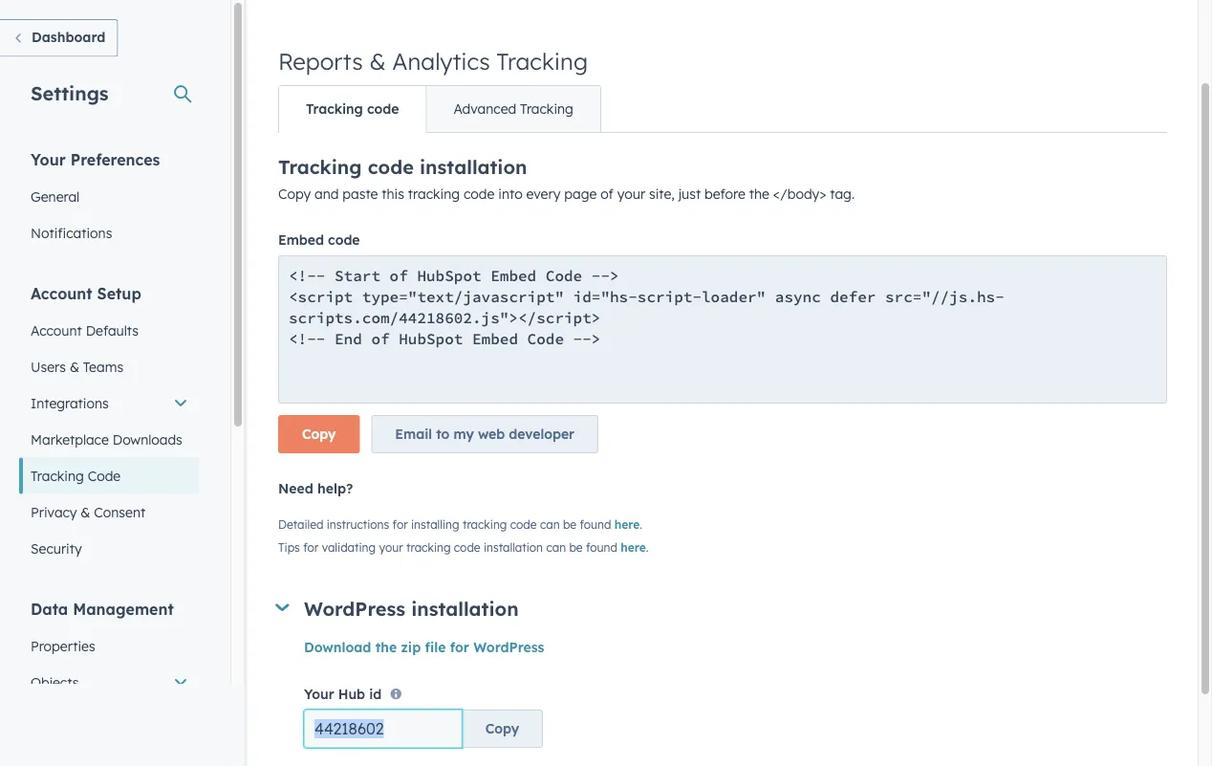 Task type: describe. For each thing, give the bounding box(es) containing it.
need help?
[[278, 480, 353, 497]]

instructions
[[327, 517, 389, 531]]

your hub id
[[304, 686, 382, 702]]

1 vertical spatial here
[[621, 540, 646, 554]]

tracking code installation copy and paste this tracking code into every page of your site, just before the </body> tag.
[[278, 155, 855, 202]]

code down installing
[[454, 540, 481, 554]]

email to my web developer
[[395, 426, 575, 442]]

preferences
[[70, 150, 160, 169]]

into
[[499, 186, 523, 202]]

account for account defaults
[[31, 322, 82, 339]]

download the zip file for wordpress
[[304, 638, 545, 655]]

1 vertical spatial for
[[303, 540, 319, 554]]

site,
[[649, 186, 675, 202]]

tag.
[[830, 186, 855, 202]]

integrations
[[31, 394, 109, 411]]

objects
[[31, 674, 79, 690]]

properties link
[[19, 628, 200, 664]]

hub
[[338, 686, 365, 702]]

reports
[[278, 47, 363, 76]]

just
[[679, 186, 701, 202]]

tracking up advanced tracking
[[497, 47, 588, 76]]

developer
[[509, 426, 575, 442]]

your inside detailed instructions for installing tracking code can be found here . tips for validating your tracking code installation can be found here .
[[379, 540, 403, 554]]

2 vertical spatial for
[[450, 638, 469, 655]]

1 vertical spatial the
[[376, 638, 397, 655]]

web
[[478, 426, 505, 442]]

advanced
[[454, 100, 517, 117]]

tracking code link
[[19, 458, 200, 494]]

copy button inside embed code 'element'
[[278, 415, 360, 453]]

privacy & consent link
[[19, 494, 200, 530]]

users & teams link
[[19, 349, 200, 385]]

objects button
[[19, 664, 200, 701]]

account setup element
[[19, 283, 200, 567]]

tracking for tracking code installation copy and paste this tracking code into every page of your site, just before the </body> tag.
[[278, 155, 362, 179]]

zip
[[401, 638, 421, 655]]

0 vertical spatial found
[[580, 517, 611, 531]]

account defaults link
[[19, 312, 200, 349]]

here link for tips for validating your tracking code installation can be found
[[621, 540, 646, 554]]

copy for copy button inside the embed code 'element'
[[302, 426, 336, 442]]

marketplace
[[31, 431, 109, 448]]

tips
[[278, 540, 300, 554]]

your inside tracking code installation copy and paste this tracking code into every page of your site, just before the </body> tag.
[[618, 186, 646, 202]]

copy inside tracking code installation copy and paste this tracking code into every page of your site, just before the </body> tag.
[[278, 186, 311, 202]]

wordpress installation button
[[275, 596, 1168, 620]]

</body>
[[774, 186, 827, 202]]

account for account setup
[[31, 284, 92, 303]]

general link
[[19, 178, 200, 215]]

properties
[[31, 637, 95, 654]]

here link for detailed instructions for installing tracking code can be found
[[615, 517, 640, 531]]

& for teams
[[70, 358, 79, 375]]

<!-- Start of HubSpot Embed Code --> <script type="text/javascript" id="hs-script-loader" async defer src="//js.hs-scripts.com/44218602.js"></script> <!-- End of HubSpot Embed Code --> text field
[[278, 255, 1168, 404]]

integrations button
[[19, 385, 200, 421]]

2 vertical spatial tracking
[[406, 540, 451, 554]]

code
[[88, 467, 121, 484]]

& for consent
[[81, 504, 90, 520]]

dashboard link
[[0, 19, 118, 57]]

teams
[[83, 358, 123, 375]]

account defaults
[[31, 322, 139, 339]]

downloads
[[113, 431, 182, 448]]

general
[[31, 188, 80, 205]]

defaults
[[86, 322, 139, 339]]

tracking code
[[31, 467, 121, 484]]

privacy & consent
[[31, 504, 146, 520]]

tracking for tracking code
[[306, 100, 363, 117]]

and
[[315, 186, 339, 202]]

1 horizontal spatial for
[[393, 517, 408, 531]]

2 vertical spatial installation
[[411, 596, 519, 620]]

tracking code
[[306, 100, 399, 117]]

navigation containing tracking code
[[278, 85, 601, 133]]

users & teams
[[31, 358, 123, 375]]

advanced tracking
[[454, 100, 574, 117]]

1 vertical spatial wordpress
[[474, 638, 545, 655]]

advanced tracking link
[[426, 86, 600, 132]]

need
[[278, 480, 313, 497]]

code left into
[[464, 186, 495, 202]]

data management
[[31, 599, 174, 618]]

email
[[395, 426, 432, 442]]

0 vertical spatial here
[[615, 517, 640, 531]]



Task type: locate. For each thing, give the bounding box(es) containing it.
the inside tracking code installation copy and paste this tracking code into every page of your site, just before the </body> tag.
[[750, 186, 770, 202]]

1 vertical spatial found
[[586, 540, 618, 554]]

2 vertical spatial &
[[81, 504, 90, 520]]

for left installing
[[393, 517, 408, 531]]

of
[[601, 186, 614, 202]]

tracking code link
[[279, 86, 426, 132]]

copy
[[278, 186, 311, 202], [302, 426, 336, 442], [485, 720, 519, 737]]

id
[[369, 686, 382, 702]]

0 vertical spatial installation
[[420, 155, 527, 179]]

1 horizontal spatial wordpress
[[474, 638, 545, 655]]

your up general
[[31, 150, 66, 169]]

page
[[565, 186, 597, 202]]

0 vertical spatial can
[[540, 517, 560, 531]]

1 vertical spatial your
[[304, 686, 334, 702]]

1 horizontal spatial .
[[646, 540, 649, 554]]

your for your hub id
[[304, 686, 334, 702]]

installing
[[411, 517, 460, 531]]

1 horizontal spatial &
[[81, 504, 90, 520]]

1 account from the top
[[31, 284, 92, 303]]

1 vertical spatial be
[[569, 540, 583, 554]]

wordpress right file
[[474, 638, 545, 655]]

tracking up privacy at the bottom left of the page
[[31, 467, 84, 484]]

2 account from the top
[[31, 322, 82, 339]]

help?
[[317, 480, 353, 497]]

1 vertical spatial your
[[379, 540, 403, 554]]

0 horizontal spatial the
[[376, 638, 397, 655]]

0 vertical spatial your
[[31, 150, 66, 169]]

copy inside embed code 'element'
[[302, 426, 336, 442]]

for
[[393, 517, 408, 531], [303, 540, 319, 554], [450, 638, 469, 655]]

setup
[[97, 284, 141, 303]]

tracking right installing
[[463, 517, 507, 531]]

download
[[304, 638, 371, 655]]

& up tracking code
[[369, 47, 386, 76]]

tracking for tracking code
[[31, 467, 84, 484]]

code down reports & analytics tracking
[[367, 100, 399, 117]]

0 horizontal spatial your
[[379, 540, 403, 554]]

account setup
[[31, 284, 141, 303]]

tracking up and
[[278, 155, 362, 179]]

0 vertical spatial the
[[750, 186, 770, 202]]

embed
[[278, 231, 324, 248]]

1 horizontal spatial the
[[750, 186, 770, 202]]

0 horizontal spatial .
[[640, 517, 643, 531]]

2 vertical spatial copy
[[485, 720, 519, 737]]

code right embed
[[328, 231, 360, 248]]

can
[[540, 517, 560, 531], [546, 540, 566, 554]]

1 vertical spatial can
[[546, 540, 566, 554]]

0 horizontal spatial &
[[70, 358, 79, 375]]

0 vertical spatial .
[[640, 517, 643, 531]]

the
[[750, 186, 770, 202], [376, 638, 397, 655]]

here link
[[615, 517, 640, 531], [621, 540, 646, 554]]

0 vertical spatial here link
[[615, 517, 640, 531]]

1 horizontal spatial your
[[618, 186, 646, 202]]

tracking down installing
[[406, 540, 451, 554]]

for right 'tips'
[[303, 540, 319, 554]]

data
[[31, 599, 68, 618]]

1 vertical spatial installation
[[484, 540, 543, 554]]

installation inside detailed instructions for installing tracking code can be found here . tips for validating your tracking code installation can be found here .
[[484, 540, 543, 554]]

0 vertical spatial your
[[618, 186, 646, 202]]

validating
[[322, 540, 376, 554]]

tracking inside tracking code installation copy and paste this tracking code into every page of your site, just before the </body> tag.
[[408, 186, 460, 202]]

management
[[73, 599, 174, 618]]

your right of at the top of the page
[[618, 186, 646, 202]]

your preferences
[[31, 150, 160, 169]]

installation inside tracking code installation copy and paste this tracking code into every page of your site, just before the </body> tag.
[[420, 155, 527, 179]]

data management element
[[19, 598, 200, 766]]

1 horizontal spatial copy button
[[463, 709, 543, 748]]

0 vertical spatial account
[[31, 284, 92, 303]]

embed code element
[[278, 255, 1168, 465]]

consent
[[94, 504, 146, 520]]

0 vertical spatial copy
[[278, 186, 311, 202]]

0 vertical spatial wordpress
[[304, 596, 406, 620]]

your left hub
[[304, 686, 334, 702]]

security
[[31, 540, 82, 557]]

tracking down reports at the top of the page
[[306, 100, 363, 117]]

1 vertical spatial account
[[31, 322, 82, 339]]

this
[[382, 186, 404, 202]]

&
[[369, 47, 386, 76], [70, 358, 79, 375], [81, 504, 90, 520]]

your down instructions
[[379, 540, 403, 554]]

to
[[436, 426, 450, 442]]

your preferences element
[[19, 149, 200, 251]]

your
[[618, 186, 646, 202], [379, 540, 403, 554]]

& right users
[[70, 358, 79, 375]]

found
[[580, 517, 611, 531], [586, 540, 618, 554]]

wordpress installation
[[304, 596, 519, 620]]

marketplace downloads
[[31, 431, 182, 448]]

account up users
[[31, 322, 82, 339]]

account
[[31, 284, 92, 303], [31, 322, 82, 339]]

reports & analytics tracking
[[278, 47, 588, 76]]

0 vertical spatial copy button
[[278, 415, 360, 453]]

code
[[367, 100, 399, 117], [368, 155, 414, 179], [464, 186, 495, 202], [328, 231, 360, 248], [510, 517, 537, 531], [454, 540, 481, 554]]

be
[[563, 517, 577, 531], [569, 540, 583, 554]]

tracking
[[408, 186, 460, 202], [463, 517, 507, 531], [406, 540, 451, 554]]

account up account defaults
[[31, 284, 92, 303]]

1 vertical spatial copy button
[[463, 709, 543, 748]]

navigation
[[278, 85, 601, 133]]

tracking inside tracking code installation copy and paste this tracking code into every page of your site, just before the </body> tag.
[[278, 155, 362, 179]]

caret image
[[275, 604, 289, 611]]

copy for copy button to the bottom
[[485, 720, 519, 737]]

& for analytics
[[369, 47, 386, 76]]

code right installing
[[510, 517, 537, 531]]

paste
[[343, 186, 378, 202]]

the left zip
[[376, 638, 397, 655]]

the right before
[[750, 186, 770, 202]]

settings
[[31, 81, 109, 105]]

here
[[615, 517, 640, 531], [621, 540, 646, 554]]

tracking inside "account setup" element
[[31, 467, 84, 484]]

1 vertical spatial &
[[70, 358, 79, 375]]

copy button
[[278, 415, 360, 453], [463, 709, 543, 748]]

1 horizontal spatial your
[[304, 686, 334, 702]]

users
[[31, 358, 66, 375]]

0 horizontal spatial wordpress
[[304, 596, 406, 620]]

tracking right this
[[408, 186, 460, 202]]

2 horizontal spatial for
[[450, 638, 469, 655]]

detailed instructions for installing tracking code can be found here . tips for validating your tracking code installation can be found here .
[[278, 517, 649, 554]]

& right privacy at the bottom left of the page
[[81, 504, 90, 520]]

marketplace downloads link
[[19, 421, 200, 458]]

detailed
[[278, 517, 324, 531]]

1 vertical spatial here link
[[621, 540, 646, 554]]

analytics
[[392, 47, 490, 76]]

my
[[454, 426, 474, 442]]

tracking
[[497, 47, 588, 76], [306, 100, 363, 117], [520, 100, 574, 117], [278, 155, 362, 179], [31, 467, 84, 484]]

0 vertical spatial be
[[563, 517, 577, 531]]

0 vertical spatial tracking
[[408, 186, 460, 202]]

1 vertical spatial tracking
[[463, 517, 507, 531]]

0 horizontal spatial your
[[31, 150, 66, 169]]

download the zip file for wordpress link
[[304, 638, 545, 655]]

every
[[526, 186, 561, 202]]

email to my web developer button
[[371, 415, 599, 453]]

privacy
[[31, 504, 77, 520]]

security link
[[19, 530, 200, 567]]

1 vertical spatial copy
[[302, 426, 336, 442]]

.
[[640, 517, 643, 531], [646, 540, 649, 554]]

wordpress
[[304, 596, 406, 620], [474, 638, 545, 655]]

1 vertical spatial .
[[646, 540, 649, 554]]

0 horizontal spatial for
[[303, 540, 319, 554]]

dashboard
[[32, 29, 106, 45]]

Your Hub id text field
[[304, 709, 463, 748]]

0 vertical spatial &
[[369, 47, 386, 76]]

tracking right advanced
[[520, 100, 574, 117]]

code up this
[[368, 155, 414, 179]]

before
[[705, 186, 746, 202]]

0 horizontal spatial copy button
[[278, 415, 360, 453]]

file
[[425, 638, 446, 655]]

0 vertical spatial for
[[393, 517, 408, 531]]

for right file
[[450, 638, 469, 655]]

your for your preferences
[[31, 150, 66, 169]]

notifications
[[31, 224, 112, 241]]

embed code
[[278, 231, 360, 248]]

notifications link
[[19, 215, 200, 251]]

2 horizontal spatial &
[[369, 47, 386, 76]]

wordpress up download
[[304, 596, 406, 620]]



Task type: vqa. For each thing, say whether or not it's contained in the screenshot.
Sequences
no



